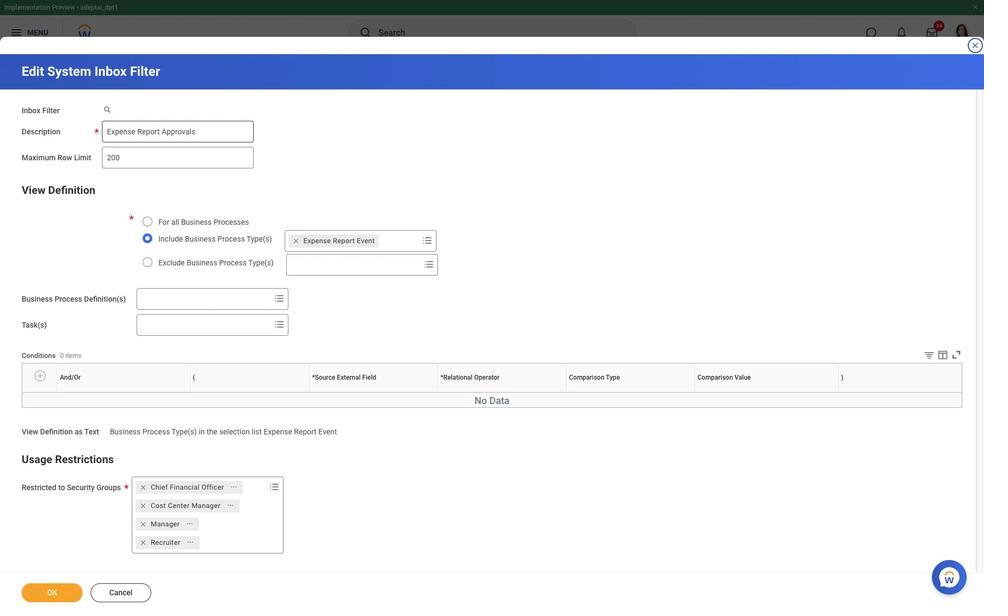 Task type: vqa. For each thing, say whether or not it's contained in the screenshot.
...
no



Task type: describe. For each thing, give the bounding box(es) containing it.
0
[[60, 352, 64, 360]]

comparison value column header
[[695, 392, 838, 394]]

limit
[[74, 153, 91, 162]]

manager, press delete to clear value. option
[[136, 518, 199, 531]]

source inside row element
[[315, 374, 335, 382]]

cancel button
[[91, 584, 151, 603]]

( button
[[249, 392, 250, 393]]

edit system inbox filter dialog
[[0, 0, 984, 613]]

view definition as text
[[22, 428, 99, 436]]

inbox filter
[[22, 106, 60, 115]]

and/or for and/or ( source external field relational operator comparison type comparison value )
[[122, 392, 124, 393]]

related actions image for cost center manager
[[226, 502, 234, 510]]

process down processes
[[217, 235, 245, 243]]

comparison type button
[[628, 392, 633, 393]]

comparison type
[[569, 374, 620, 382]]

business process type(s) in the selection list expense report event
[[110, 428, 337, 436]]

x small image for manager
[[138, 519, 149, 530]]

0 vertical spatial filter
[[130, 64, 160, 79]]

definition for view definition as text
[[40, 428, 73, 436]]

expense report event
[[303, 237, 375, 245]]

items selected for restricted to security groups list box
[[132, 479, 267, 552]]

ok button
[[22, 584, 82, 603]]

cost center manager, press delete to clear value. option
[[136, 500, 239, 513]]

adeptai_dpt1
[[80, 4, 118, 11]]

x small image inside recruiter, press delete to clear value. option
[[138, 538, 149, 548]]

toolbar inside view definition group
[[915, 349, 962, 363]]

select to filter grid data image
[[923, 350, 935, 361]]

Task(s) field
[[137, 315, 271, 335]]

list
[[252, 428, 262, 436]]

row
[[58, 153, 72, 162]]

description
[[22, 127, 61, 136]]

implementation preview -   adeptai_dpt1
[[4, 4, 118, 11]]

center
[[168, 502, 190, 510]]

business right all
[[181, 218, 212, 226]]

selection
[[219, 428, 250, 436]]

* for relational
[[441, 374, 443, 382]]

business up task(s)
[[22, 295, 53, 303]]

related actions image for recruiter
[[186, 539, 194, 547]]

restrictions
[[55, 453, 114, 466]]

view for view definition
[[22, 184, 45, 197]]

2 vertical spatial type(s)
[[172, 428, 197, 436]]

value inside row element
[[735, 374, 751, 382]]

process left definition(s)
[[55, 295, 82, 303]]

conditions 0 items
[[22, 352, 82, 360]]

Maximum Row Limit text field
[[102, 147, 254, 168]]

1 horizontal spatial source
[[370, 392, 372, 393]]

type(s) for include business process type(s)
[[247, 235, 272, 243]]

comparison value
[[698, 374, 751, 382]]

groups
[[96, 483, 121, 492]]

1 vertical spatial type
[[631, 392, 632, 393]]

cost
[[151, 502, 166, 510]]

workday assistant region
[[932, 556, 971, 595]]

view definition button
[[22, 184, 95, 197]]

x small image for chief financial officer
[[138, 482, 149, 493]]

usage
[[22, 453, 52, 466]]

exclude business process type(s)
[[158, 258, 274, 267]]

edit system inbox filter main content
[[0, 54, 984, 613]]

1 vertical spatial relational
[[499, 392, 502, 393]]

usage restrictions
[[22, 453, 114, 466]]

definition for view definition
[[48, 184, 95, 197]]

exclude
[[158, 258, 185, 267]]

recruiter element
[[151, 538, 180, 548]]

cost center manager element
[[151, 501, 220, 511]]

1 vertical spatial external
[[372, 392, 374, 393]]

close environment banner image
[[972, 4, 979, 10]]

business process definition(s)
[[22, 295, 126, 303]]

implementation
[[4, 4, 50, 11]]

as
[[75, 428, 83, 436]]

view for view definition as text
[[22, 428, 38, 436]]

profile logan mcneil element
[[947, 21, 978, 44]]

recruiter
[[151, 539, 180, 547]]

* for source
[[312, 374, 315, 382]]

implementation preview -   adeptai_dpt1 banner
[[0, 0, 984, 50]]

edit system inbox filter
[[22, 64, 160, 79]]

0 horizontal spatial inbox
[[22, 106, 40, 115]]

data
[[489, 395, 510, 407]]

0 horizontal spatial report
[[294, 428, 317, 436]]

usage restrictions group
[[22, 451, 962, 554]]

1 horizontal spatial (
[[249, 392, 249, 393]]

to
[[58, 483, 65, 492]]

field inside row element
[[362, 374, 376, 382]]

the
[[207, 428, 217, 436]]

1 vertical spatial field
[[374, 392, 376, 393]]

items
[[65, 352, 82, 360]]

) inside row element
[[841, 374, 843, 382]]

restricted
[[22, 483, 56, 492]]

restricted to security groups
[[22, 483, 121, 492]]

report inside option
[[333, 237, 355, 245]]

chief financial officer element
[[151, 483, 224, 493]]

process down include business process type(s)
[[219, 258, 247, 267]]

usage restrictions button
[[22, 453, 114, 466]]

1 vertical spatial prompts image
[[273, 318, 286, 331]]

close edit system inbox filter image
[[971, 41, 980, 50]]

security
[[67, 483, 95, 492]]



Task type: locate. For each thing, give the bounding box(es) containing it.
)
[[841, 374, 843, 382], [897, 392, 898, 393]]

chief financial officer, press delete to clear value. option
[[136, 481, 243, 494]]

ok
[[47, 589, 57, 597]]

financial
[[170, 483, 200, 492]]

type inside row element
[[606, 374, 620, 382]]

maximum row limit
[[22, 153, 91, 162]]

manager
[[191, 502, 220, 510], [151, 520, 180, 528]]

2 vertical spatial prompts image
[[268, 481, 281, 494]]

officer
[[202, 483, 224, 492]]

(
[[193, 374, 195, 382], [249, 392, 249, 393]]

1 horizontal spatial operator
[[502, 392, 504, 393]]

view definition group
[[22, 181, 984, 438]]

x small image for cost
[[138, 501, 149, 512]]

x small image left expense report event element
[[290, 236, 301, 247]]

1 horizontal spatial relational
[[499, 392, 502, 393]]

chief
[[151, 483, 168, 492]]

view up usage
[[22, 428, 38, 436]]

task(s)
[[22, 321, 47, 330]]

expense
[[303, 237, 331, 245], [264, 428, 292, 436]]

report up exclude business process type(s) field at the left of page
[[333, 237, 355, 245]]

x small image left manager element at bottom
[[138, 519, 149, 530]]

) button
[[897, 392, 898, 393]]

0 vertical spatial field
[[362, 374, 376, 382]]

related actions image down cost center manager, press delete to clear value. option at left
[[186, 521, 193, 528]]

0 vertical spatial report
[[333, 237, 355, 245]]

related actions image
[[230, 484, 238, 491], [186, 539, 194, 547]]

row element
[[22, 364, 984, 393]]

and/or
[[60, 374, 81, 382], [122, 392, 124, 393]]

1 horizontal spatial report
[[333, 237, 355, 245]]

operator up data
[[502, 392, 504, 393]]

chief financial officer
[[151, 483, 224, 492]]

type
[[606, 374, 620, 382], [631, 392, 632, 393]]

1 vertical spatial filter
[[42, 106, 60, 115]]

system
[[47, 64, 91, 79]]

1 vertical spatial (
[[249, 392, 249, 393]]

0 horizontal spatial *
[[312, 374, 315, 382]]

0 vertical spatial x small image
[[138, 482, 149, 493]]

0 horizontal spatial )
[[841, 374, 843, 382]]

related actions image inside manager, press delete to clear value. option
[[186, 521, 193, 528]]

fullscreen image
[[950, 349, 962, 361]]

expense right list in the left of the page
[[264, 428, 292, 436]]

0 vertical spatial and/or
[[60, 374, 81, 382]]

no
[[474, 395, 487, 407]]

0 vertical spatial definition
[[48, 184, 95, 197]]

1 horizontal spatial manager
[[191, 502, 220, 510]]

0 vertical spatial expense
[[303, 237, 331, 245]]

definition down row on the top left
[[48, 184, 95, 197]]

Business Process Definition(s) field
[[137, 289, 271, 309]]

cancel
[[109, 589, 133, 597]]

x small image
[[290, 236, 301, 247], [138, 501, 149, 512], [138, 538, 149, 548]]

related actions image right 'cost center manager' element
[[226, 502, 234, 510]]

1 vertical spatial x small image
[[138, 519, 149, 530]]

related actions image inside cost center manager, press delete to clear value. option
[[226, 502, 234, 510]]

type(s)
[[247, 235, 272, 243], [248, 258, 274, 267], [172, 428, 197, 436]]

field up source external field button
[[362, 374, 376, 382]]

-
[[77, 4, 79, 11]]

x small image left cost
[[138, 501, 149, 512]]

1 horizontal spatial inbox
[[94, 64, 127, 79]]

0 horizontal spatial type
[[606, 374, 620, 382]]

operator inside row element
[[474, 374, 500, 382]]

* source external field
[[312, 374, 376, 382]]

column header
[[957, 393, 984, 394]]

type(s) for exclude business process type(s)
[[248, 258, 274, 267]]

1 vertical spatial manager
[[151, 520, 180, 528]]

1 vertical spatial value
[[767, 392, 769, 393]]

0 vertical spatial (
[[193, 374, 195, 382]]

manager down officer
[[191, 502, 220, 510]]

1 vertical spatial type(s)
[[248, 258, 274, 267]]

1 vertical spatial report
[[294, 428, 317, 436]]

and/or button
[[122, 392, 124, 393]]

value
[[735, 374, 751, 382], [767, 392, 769, 393]]

business right text
[[110, 428, 141, 436]]

process
[[217, 235, 245, 243], [219, 258, 247, 267], [55, 295, 82, 303], [142, 428, 170, 436]]

0 vertical spatial source
[[315, 374, 335, 382]]

conditions
[[22, 352, 56, 360]]

event inside option
[[357, 237, 375, 245]]

0 vertical spatial related actions image
[[230, 484, 238, 491]]

include
[[158, 235, 183, 243]]

column header inside view definition group
[[957, 393, 984, 394]]

0 vertical spatial type(s)
[[247, 235, 272, 243]]

business down include business process type(s)
[[187, 258, 217, 267]]

1 vertical spatial source
[[370, 392, 372, 393]]

view down maximum in the left top of the page
[[22, 184, 45, 197]]

relational operator button
[[499, 392, 504, 393]]

0 vertical spatial value
[[735, 374, 751, 382]]

0 horizontal spatial expense
[[264, 428, 292, 436]]

0 vertical spatial view
[[22, 184, 45, 197]]

definition left as
[[40, 428, 73, 436]]

* relational operator
[[441, 374, 500, 382]]

in
[[199, 428, 205, 436]]

prompts image for include business process type(s)
[[420, 234, 433, 247]]

text
[[84, 428, 99, 436]]

2 * from the left
[[441, 374, 443, 382]]

0 vertical spatial prompts image
[[420, 234, 433, 247]]

and/or inside row element
[[60, 374, 81, 382]]

prompts image for definition(s)
[[273, 292, 286, 305]]

x small image inside expense report event, press delete to clear value. option
[[290, 236, 301, 247]]

0 horizontal spatial (
[[193, 374, 195, 382]]

prompts image
[[420, 234, 433, 247], [422, 258, 435, 271]]

expense report event element
[[303, 236, 375, 246]]

0 vertical spatial event
[[357, 237, 375, 245]]

1 horizontal spatial and/or
[[122, 392, 124, 393]]

0 horizontal spatial filter
[[42, 106, 60, 115]]

click to view/edit grid preferences image
[[937, 349, 949, 361]]

business down for all business processes
[[185, 235, 216, 243]]

Description text field
[[102, 121, 254, 142]]

report right list in the left of the page
[[294, 428, 317, 436]]

1 horizontal spatial external
[[372, 392, 374, 393]]

( down the task(s) field
[[193, 374, 195, 382]]

1 vertical spatial x small image
[[138, 501, 149, 512]]

0 horizontal spatial external
[[337, 374, 361, 382]]

process left in
[[142, 428, 170, 436]]

x small image inside cost center manager, press delete to clear value. option
[[138, 501, 149, 512]]

1 vertical spatial )
[[897, 392, 898, 393]]

1 horizontal spatial expense
[[303, 237, 331, 245]]

comparison
[[569, 374, 604, 382], [698, 374, 733, 382], [628, 392, 631, 393], [764, 392, 767, 393]]

0 vertical spatial external
[[337, 374, 361, 382]]

include business process type(s)
[[158, 235, 272, 243]]

plus image
[[36, 372, 44, 381]]

x small image inside chief financial officer, press delete to clear value. option
[[138, 482, 149, 493]]

manager element
[[151, 520, 180, 529]]

related actions image inside chief financial officer, press delete to clear value. option
[[230, 484, 238, 491]]

0 vertical spatial manager
[[191, 502, 220, 510]]

related actions image right recruiter element
[[186, 539, 194, 547]]

toolbar
[[915, 349, 962, 363]]

1 horizontal spatial )
[[897, 392, 898, 393]]

maximum
[[22, 153, 56, 162]]

relational
[[443, 374, 472, 382], [499, 392, 502, 393]]

2 x small image from the top
[[138, 519, 149, 530]]

0 horizontal spatial operator
[[474, 374, 500, 382]]

0 horizontal spatial event
[[318, 428, 337, 436]]

inbox large image
[[927, 27, 937, 38]]

processes
[[214, 218, 249, 226]]

external inside row element
[[337, 374, 361, 382]]

1 horizontal spatial type
[[631, 392, 632, 393]]

x small image left recruiter element
[[138, 538, 149, 548]]

operator up relational operator button
[[474, 374, 500, 382]]

0 horizontal spatial manager
[[151, 520, 180, 528]]

1 vertical spatial view
[[22, 428, 38, 436]]

prompts image
[[273, 292, 286, 305], [273, 318, 286, 331], [268, 481, 281, 494]]

2 vertical spatial x small image
[[138, 538, 149, 548]]

0 vertical spatial prompts image
[[273, 292, 286, 305]]

1 vertical spatial definition
[[40, 428, 73, 436]]

prompts image for exclude business process type(s)
[[422, 258, 435, 271]]

definition(s)
[[84, 295, 126, 303]]

Exclude Business Process Type(s) field
[[287, 255, 420, 275]]

1 vertical spatial inbox
[[22, 106, 40, 115]]

and/or for and/or
[[60, 374, 81, 382]]

0 vertical spatial )
[[841, 374, 843, 382]]

filter
[[130, 64, 160, 79], [42, 106, 60, 115]]

related actions image for manager
[[186, 521, 193, 528]]

2 view from the top
[[22, 428, 38, 436]]

manager up recruiter
[[151, 520, 180, 528]]

expense report event, press delete to clear value. option
[[288, 235, 379, 248]]

0 vertical spatial relational
[[443, 374, 472, 382]]

1 vertical spatial operator
[[502, 392, 504, 393]]

event
[[357, 237, 375, 245], [318, 428, 337, 436]]

inbox up description
[[22, 106, 40, 115]]

1 horizontal spatial related actions image
[[230, 484, 238, 491]]

view
[[22, 184, 45, 197], [22, 428, 38, 436]]

0 vertical spatial operator
[[474, 374, 500, 382]]

and/or ( source external field relational operator comparison type comparison value )
[[122, 392, 898, 393]]

1 * from the left
[[312, 374, 315, 382]]

( inside row element
[[193, 374, 195, 382]]

1 vertical spatial related actions image
[[186, 521, 193, 528]]

related actions image
[[226, 502, 234, 510], [186, 521, 193, 528]]

1 horizontal spatial *
[[441, 374, 443, 382]]

report
[[333, 237, 355, 245], [294, 428, 317, 436]]

1 vertical spatial prompts image
[[422, 258, 435, 271]]

related actions image right officer
[[230, 484, 238, 491]]

relational inside row element
[[443, 374, 472, 382]]

prompts image for security
[[268, 481, 281, 494]]

0 vertical spatial type
[[606, 374, 620, 382]]

1 vertical spatial related actions image
[[186, 539, 194, 547]]

operator
[[474, 374, 500, 382], [502, 392, 504, 393]]

business
[[181, 218, 212, 226], [185, 235, 216, 243], [187, 258, 217, 267], [22, 295, 53, 303], [110, 428, 141, 436]]

related actions image for chief financial officer
[[230, 484, 238, 491]]

1 horizontal spatial related actions image
[[226, 502, 234, 510]]

1 vertical spatial and/or
[[122, 392, 124, 393]]

0 vertical spatial related actions image
[[226, 502, 234, 510]]

0 horizontal spatial related actions image
[[186, 539, 194, 547]]

inbox
[[94, 64, 127, 79], [22, 106, 40, 115]]

field
[[362, 374, 376, 382], [374, 392, 376, 393]]

1 vertical spatial event
[[318, 428, 337, 436]]

0 horizontal spatial value
[[735, 374, 751, 382]]

0 horizontal spatial source
[[315, 374, 335, 382]]

all
[[171, 218, 179, 226]]

*
[[312, 374, 315, 382], [441, 374, 443, 382]]

0 horizontal spatial relational
[[443, 374, 472, 382]]

view definition
[[22, 184, 95, 197]]

x small image
[[138, 482, 149, 493], [138, 519, 149, 530]]

inbox right 'system'
[[94, 64, 127, 79]]

0 horizontal spatial related actions image
[[186, 521, 193, 528]]

no data
[[474, 395, 510, 407]]

1 horizontal spatial filter
[[130, 64, 160, 79]]

expense up exclude business process type(s) field at the left of page
[[303, 237, 331, 245]]

field down * source external field at the left
[[374, 392, 376, 393]]

x small image for expense
[[290, 236, 301, 247]]

edit
[[22, 64, 44, 79]]

1 horizontal spatial value
[[767, 392, 769, 393]]

( up selection
[[249, 392, 249, 393]]

source
[[315, 374, 335, 382], [370, 392, 372, 393]]

0 vertical spatial x small image
[[290, 236, 301, 247]]

1 vertical spatial expense
[[264, 428, 292, 436]]

cost center manager
[[151, 502, 220, 510]]

preview
[[52, 4, 75, 11]]

search image
[[359, 26, 372, 39]]

x small image left 'chief'
[[138, 482, 149, 493]]

notifications large image
[[896, 27, 907, 38]]

source external field button
[[370, 392, 376, 393]]

expense inside option
[[303, 237, 331, 245]]

for all business processes
[[158, 218, 249, 226]]

recruiter, press delete to clear value. option
[[136, 537, 199, 550]]

0 vertical spatial inbox
[[94, 64, 127, 79]]

for
[[158, 218, 169, 226]]

1 view from the top
[[22, 184, 45, 197]]

1 horizontal spatial event
[[357, 237, 375, 245]]

definition
[[48, 184, 95, 197], [40, 428, 73, 436]]

external
[[337, 374, 361, 382], [372, 392, 374, 393]]

1 x small image from the top
[[138, 482, 149, 493]]

0 horizontal spatial and/or
[[60, 374, 81, 382]]



